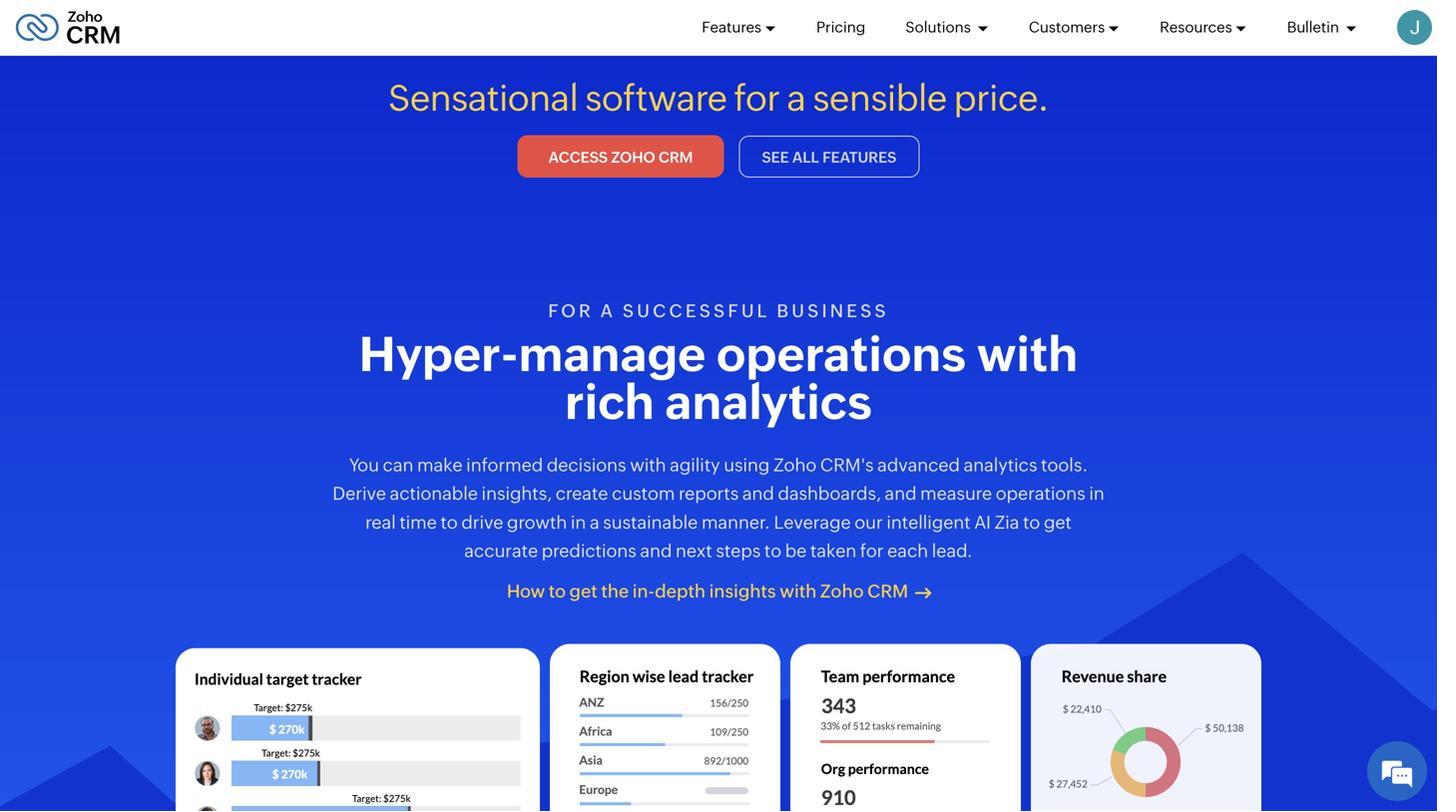Task type: vqa. For each thing, say whether or not it's contained in the screenshot.
GUIDED TOUR link
no



Task type: locate. For each thing, give the bounding box(es) containing it.
and down using
[[743, 484, 774, 504]]

operations
[[717, 327, 966, 382], [996, 484, 1086, 504]]

intelligent
[[887, 512, 971, 533]]

2 horizontal spatial a
[[787, 77, 806, 119]]

zoho down taken
[[820, 581, 864, 602]]

informed
[[466, 455, 543, 475]]

1 horizontal spatial zoho
[[774, 455, 817, 475]]

leverage
[[774, 512, 851, 533]]

with for operations
[[977, 327, 1078, 382]]

insights
[[709, 581, 776, 602]]

you
[[349, 455, 379, 475]]

2 horizontal spatial zoho
[[820, 581, 864, 602]]

1 horizontal spatial with
[[780, 581, 817, 602]]

for inside advanced analytics tools. derive actionable insights, create custom reports and dashboards, and measure operations in real time to drive growth in a sustainable manner. leverage our intelligent ai zia to get accurate predictions and next steps to be taken for each lead.
[[860, 541, 884, 562]]

crm
[[659, 149, 693, 166], [868, 581, 909, 602]]

a
[[787, 77, 806, 119], [601, 301, 616, 321], [590, 512, 600, 533]]

analytics up measure
[[964, 455, 1038, 475]]

1 horizontal spatial crm
[[868, 581, 909, 602]]

advanced analytics tools. derive actionable insights, create custom reports and dashboards, and measure operations in real time to drive growth in a sustainable manner. leverage our intelligent ai zia to get accurate predictions and next steps to be taken for each lead.
[[333, 455, 1105, 562]]

1 horizontal spatial for
[[860, 541, 884, 562]]

lead.
[[932, 541, 973, 562]]

0 vertical spatial in
[[1089, 484, 1105, 504]]

1 vertical spatial in
[[571, 512, 586, 533]]

1 vertical spatial a
[[601, 301, 616, 321]]

measure
[[921, 484, 992, 504]]

pricing
[[817, 18, 866, 36]]

1 vertical spatial zoho
[[774, 455, 817, 475]]

and
[[743, 484, 774, 504], [885, 484, 917, 504], [640, 541, 672, 562]]

0 horizontal spatial in
[[571, 512, 586, 533]]

for
[[734, 77, 780, 119], [860, 541, 884, 562]]

zoho right access
[[611, 149, 655, 166]]

2 vertical spatial a
[[590, 512, 600, 533]]

1 vertical spatial for
[[860, 541, 884, 562]]

zoho for agility
[[774, 455, 817, 475]]

0 vertical spatial with
[[977, 327, 1078, 382]]

0 vertical spatial for
[[734, 77, 780, 119]]

0 horizontal spatial operations
[[717, 327, 966, 382]]

get left the
[[569, 581, 598, 602]]

insights,
[[482, 484, 552, 504]]

2 vertical spatial zoho
[[820, 581, 864, 602]]

manner.
[[702, 512, 771, 533]]

get
[[1044, 512, 1072, 533], [569, 581, 598, 602]]

next
[[676, 541, 712, 562]]

0 vertical spatial zoho
[[611, 149, 655, 166]]

john smith image
[[1398, 10, 1433, 45]]

all
[[792, 149, 819, 166]]

to
[[441, 512, 458, 533], [1023, 512, 1041, 533], [765, 541, 782, 562], [549, 581, 566, 602]]

analytics
[[665, 375, 872, 430], [964, 455, 1038, 475]]

software
[[585, 77, 727, 119]]

each
[[888, 541, 929, 562]]

0 horizontal spatial a
[[590, 512, 600, 533]]

1 vertical spatial operations
[[996, 484, 1086, 504]]

business
[[777, 301, 889, 321]]

in
[[1089, 484, 1105, 504], [571, 512, 586, 533]]

for down our
[[860, 541, 884, 562]]

reports
[[679, 484, 739, 504]]

hyper-
[[359, 327, 519, 382]]

0 horizontal spatial zoho
[[611, 149, 655, 166]]

sustainable
[[603, 512, 698, 533]]

operations inside for a successful business hyper-manage operations with rich analytics
[[717, 327, 966, 382]]

1 horizontal spatial operations
[[996, 484, 1086, 504]]

features link
[[702, 0, 777, 55]]

a up all
[[787, 77, 806, 119]]

regional tracker image
[[550, 644, 781, 812]]

ai
[[975, 512, 991, 533]]

1 vertical spatial get
[[569, 581, 598, 602]]

a up predictions
[[590, 512, 600, 533]]

access
[[549, 149, 608, 166]]

with for insights
[[780, 581, 817, 602]]

0 vertical spatial analytics
[[665, 375, 872, 430]]

and down sustainable
[[640, 541, 672, 562]]

crm's
[[820, 455, 874, 475]]

taken
[[811, 541, 857, 562]]

get right zia
[[1044, 512, 1072, 533]]

0 vertical spatial get
[[1044, 512, 1072, 533]]

operations inside advanced analytics tools. derive actionable insights, create custom reports and dashboards, and measure operations in real time to drive growth in a sustainable manner. leverage our intelligent ai zia to get accurate predictions and next steps to be taken for each lead.
[[996, 484, 1086, 504]]

bulletin
[[1287, 18, 1343, 36]]

zoho crm logo image
[[15, 5, 121, 49]]

analytics inside for a successful business hyper-manage operations with rich analytics
[[665, 375, 872, 430]]

operations down tools.
[[996, 484, 1086, 504]]

to right time
[[441, 512, 458, 533]]

1 horizontal spatial in
[[1089, 484, 1105, 504]]

agility
[[670, 455, 720, 475]]

0 horizontal spatial analytics
[[665, 375, 872, 430]]

crm down each
[[868, 581, 909, 602]]

2 horizontal spatial with
[[977, 327, 1078, 382]]

tools.
[[1041, 455, 1088, 475]]

0 horizontal spatial get
[[569, 581, 598, 602]]

zoho
[[611, 149, 655, 166], [774, 455, 817, 475], [820, 581, 864, 602]]

decisions
[[547, 455, 626, 475]]

1 horizontal spatial get
[[1044, 512, 1072, 533]]

sensible
[[813, 77, 947, 119]]

0 horizontal spatial with
[[630, 455, 666, 475]]

0 vertical spatial operations
[[717, 327, 966, 382]]

see all features
[[762, 149, 897, 166]]

get inside advanced analytics tools. derive actionable insights, create custom reports and dashboards, and measure operations in real time to drive growth in a sustainable manner. leverage our intelligent ai zia to get accurate predictions and next steps to be taken for each lead.
[[1044, 512, 1072, 533]]

with inside for a successful business hyper-manage operations with rich analytics
[[977, 327, 1078, 382]]

1 horizontal spatial a
[[601, 301, 616, 321]]

and down advanced
[[885, 484, 917, 504]]

in-
[[633, 581, 655, 602]]

analytics up using
[[665, 375, 872, 430]]

for up see
[[734, 77, 780, 119]]

to right how
[[549, 581, 566, 602]]

a right "for"
[[601, 301, 616, 321]]

to right zia
[[1023, 512, 1041, 533]]

0 vertical spatial crm
[[659, 149, 693, 166]]

2 vertical spatial with
[[780, 581, 817, 602]]

1 horizontal spatial analytics
[[964, 455, 1038, 475]]

successful
[[623, 301, 770, 321]]

zoho up dashboards,
[[774, 455, 817, 475]]

drive
[[462, 512, 504, 533]]

with
[[977, 327, 1078, 382], [630, 455, 666, 475], [780, 581, 817, 602]]

for a successful business hyper-manage operations with rich analytics
[[359, 301, 1078, 430]]

crm down software
[[659, 149, 693, 166]]

1 vertical spatial analytics
[[964, 455, 1038, 475]]

operations down business
[[717, 327, 966, 382]]



Task type: describe. For each thing, give the bounding box(es) containing it.
how
[[507, 581, 545, 602]]

actionable
[[390, 484, 478, 504]]

manage
[[519, 327, 706, 382]]

advanced
[[878, 455, 960, 475]]

pricing link
[[817, 0, 866, 55]]

sensational
[[388, 77, 578, 119]]

you can make informed decisions with agility using zoho crm's
[[349, 455, 874, 475]]

performance tracker image
[[791, 644, 1021, 812]]

sensational software for a sensible price.
[[388, 77, 1049, 119]]

depth
[[655, 581, 706, 602]]

0 horizontal spatial and
[[640, 541, 672, 562]]

steps
[[716, 541, 761, 562]]

the
[[601, 581, 629, 602]]

using
[[724, 455, 770, 475]]

features
[[702, 18, 762, 36]]

access zoho crm
[[549, 149, 693, 166]]

derive
[[333, 484, 386, 504]]

be
[[785, 541, 807, 562]]

resources link
[[1160, 0, 1248, 55]]

predictions
[[542, 541, 637, 562]]

solutions link
[[906, 0, 989, 55]]

analytics inside advanced analytics tools. derive actionable insights, create custom reports and dashboards, and measure operations in real time to drive growth in a sustainable manner. leverage our intelligent ai zia to get accurate predictions and next steps to be taken for each lead.
[[964, 455, 1038, 475]]

accurate
[[464, 541, 538, 562]]

0 horizontal spatial for
[[734, 77, 780, 119]]

for
[[548, 301, 594, 321]]

to left be
[[765, 541, 782, 562]]

a inside advanced analytics tools. derive actionable insights, create custom reports and dashboards, and measure operations in real time to drive growth in a sustainable manner. leverage our intelligent ai zia to get accurate predictions and next steps to be taken for each lead.
[[590, 512, 600, 533]]

time
[[400, 512, 437, 533]]

rich
[[565, 375, 655, 430]]

dashboards,
[[778, 484, 881, 504]]

make
[[417, 455, 463, 475]]

access zoho crm link
[[518, 135, 724, 177]]

customers
[[1029, 18, 1105, 36]]

a inside for a successful business hyper-manage operations with rich analytics
[[601, 301, 616, 321]]

can
[[383, 455, 414, 475]]

individual tracker image
[[175, 644, 540, 812]]

zia
[[995, 512, 1020, 533]]

1 vertical spatial with
[[630, 455, 666, 475]]

growth
[[507, 512, 567, 533]]

see
[[762, 149, 789, 166]]

2 horizontal spatial and
[[885, 484, 917, 504]]

price.
[[954, 77, 1049, 119]]

features
[[823, 149, 897, 166]]

zoho for insights
[[820, 581, 864, 602]]

real
[[366, 512, 396, 533]]

how to get the in-depth insights with zoho crm
[[507, 581, 909, 602]]

revenue share image
[[1031, 644, 1262, 812]]

1 horizontal spatial and
[[743, 484, 774, 504]]

resources
[[1160, 18, 1233, 36]]

bulletin link
[[1287, 0, 1358, 55]]

solutions
[[906, 18, 974, 36]]

0 vertical spatial a
[[787, 77, 806, 119]]

custom
[[612, 484, 675, 504]]

1 vertical spatial crm
[[868, 581, 909, 602]]

see all features link
[[739, 136, 920, 177]]

create
[[556, 484, 608, 504]]

0 horizontal spatial crm
[[659, 149, 693, 166]]

our
[[855, 512, 883, 533]]



